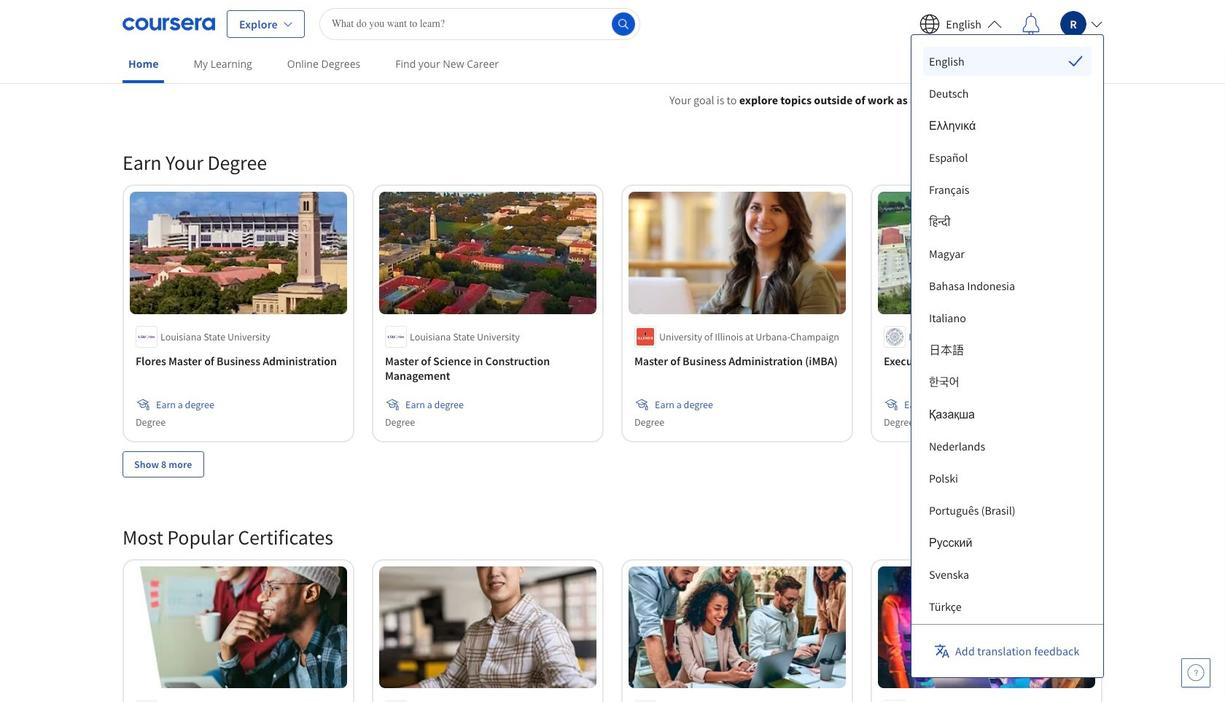 Task type: locate. For each thing, give the bounding box(es) containing it.
main content
[[0, 74, 1225, 702]]

earn your degree collection element
[[114, 126, 1111, 501]]

radio item
[[923, 47, 1091, 76]]

menu
[[923, 47, 1091, 702]]

coursera image
[[123, 12, 215, 35]]

None search field
[[319, 8, 640, 40]]



Task type: describe. For each thing, give the bounding box(es) containing it.
most popular certificates collection element
[[114, 501, 1111, 702]]

help center image
[[1187, 664, 1205, 682]]



Task type: vqa. For each thing, say whether or not it's contained in the screenshot.
Coursera image
yes



